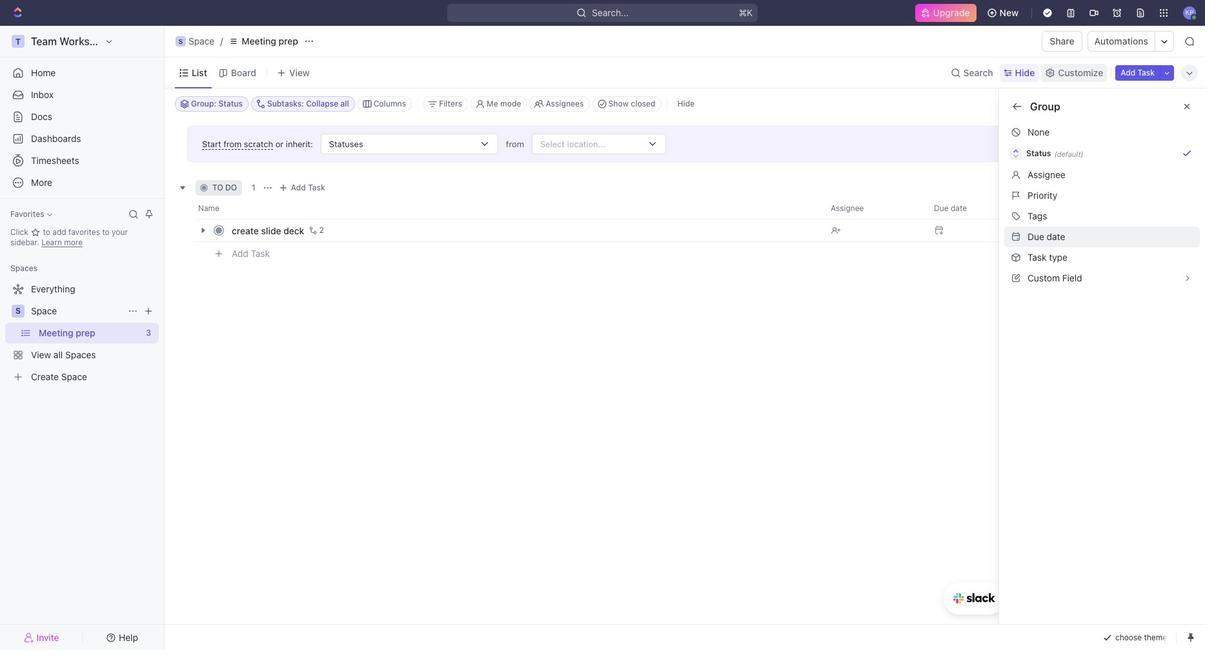 Task type: vqa. For each thing, say whether or not it's contained in the screenshot.
Private button
no



Task type: describe. For each thing, give the bounding box(es) containing it.
invite user image
[[24, 632, 34, 644]]

0 horizontal spatial spaces
[[10, 264, 38, 273]]

location...
[[568, 139, 606, 149]]

view all spaces
[[31, 349, 96, 360]]

assignee button
[[824, 198, 927, 219]]

or
[[276, 139, 284, 149]]

assignees button
[[530, 96, 590, 112]]

0 vertical spatial meeting
[[242, 36, 276, 47]]

list link
[[189, 64, 207, 82]]

more button
[[5, 172, 159, 193]]

add
[[53, 227, 66, 237]]

sidebar navigation
[[0, 26, 167, 650]]

task up "search tasks..." text field
[[1138, 67, 1156, 77]]

board link
[[229, 64, 256, 82]]

space for s
[[189, 36, 215, 47]]

new
[[1000, 7, 1019, 18]]

0 vertical spatial group
[[1031, 101, 1061, 112]]

task type button
[[1008, 247, 1198, 268]]

filters button
[[423, 96, 468, 112]]

custom field
[[1028, 273, 1083, 284]]

kp button
[[1180, 3, 1201, 23]]

1 from from the left
[[224, 139, 242, 149]]

to for add
[[43, 227, 50, 237]]

1 horizontal spatial to
[[102, 227, 110, 237]]

view for view all spaces
[[31, 349, 51, 360]]

prep inside tree
[[76, 327, 95, 338]]

0 vertical spatial prep
[[279, 36, 298, 47]]

meeting prep inside tree
[[39, 327, 95, 338]]

due date button
[[1008, 227, 1198, 247]]

/
[[220, 36, 223, 47]]

2 horizontal spatial list
[[1067, 101, 1085, 112]]

inbox link
[[5, 85, 159, 105]]

favorites
[[68, 227, 100, 237]]

learn more
[[41, 238, 83, 247]]

filters
[[439, 99, 463, 109]]

task down create slide deck
[[251, 248, 270, 259]]

list for list options
[[1028, 152, 1043, 163]]

more for more settings
[[1028, 173, 1050, 184]]

show closed button
[[593, 96, 662, 112]]

1 vertical spatial group
[[1028, 246, 1054, 257]]

name button
[[196, 198, 824, 219]]

do
[[225, 183, 237, 192]]

checked image
[[1183, 149, 1193, 159]]

favorites
[[10, 209, 44, 219]]

1 vertical spatial add task button
[[276, 180, 330, 196]]

home
[[31, 67, 56, 78]]

customize button
[[1042, 64, 1108, 82]]

start from scratch or inherit:
[[202, 139, 313, 149]]

none
[[1028, 127, 1050, 138]]

none button
[[1008, 122, 1198, 143]]

priority
[[1028, 190, 1058, 201]]

sidebar.
[[10, 238, 39, 247]]

more settings
[[1028, 173, 1086, 184]]

start from scratch link
[[202, 139, 273, 150]]

everything link
[[5, 279, 156, 300]]

space for create
[[61, 371, 87, 382]]

space link
[[31, 301, 123, 322]]

1 vertical spatial add
[[291, 183, 306, 192]]

status for status (default)
[[1027, 149, 1052, 158]]

kp
[[1186, 9, 1195, 16]]

view all spaces link
[[5, 345, 156, 366]]

tags button
[[1008, 206, 1198, 227]]

assignees
[[546, 99, 584, 109]]

select location...
[[541, 139, 606, 149]]

due date button
[[927, 198, 1030, 219]]

me
[[487, 99, 498, 109]]

invite
[[37, 632, 59, 643]]

settings
[[1052, 173, 1086, 184]]

more
[[64, 238, 83, 247]]

statuses
[[329, 139, 363, 149]]

⌘k
[[739, 7, 753, 18]]

me mode button
[[471, 96, 527, 112]]

upgrade link
[[916, 4, 977, 22]]

t
[[16, 36, 21, 46]]

2 from from the left
[[506, 139, 524, 149]]

share button
[[1043, 31, 1083, 52]]

checked element
[[1183, 149, 1193, 159]]

group: status
[[191, 99, 243, 109]]

select
[[541, 139, 565, 149]]

deck
[[284, 225, 304, 236]]

tags
[[1028, 211, 1048, 222]]

all inside view all spaces link
[[54, 349, 63, 360]]

1 horizontal spatial meeting prep link
[[226, 34, 302, 49]]

search
[[964, 67, 994, 78]]

subtasks: collapse all
[[267, 99, 349, 109]]

hide button
[[673, 96, 700, 112]]

due inside dropdown button
[[935, 203, 949, 213]]

search button
[[947, 64, 998, 82]]

team
[[31, 36, 57, 47]]

2
[[319, 225, 324, 235]]

click
[[10, 227, 30, 237]]

1 horizontal spatial all
[[341, 99, 349, 109]]

search...
[[592, 7, 629, 18]]

select location... button
[[524, 134, 674, 154]]

automations
[[1095, 36, 1149, 47]]

timesheets link
[[5, 150, 159, 171]]

date inside dropdown button
[[951, 203, 968, 213]]

2 vertical spatial add task button
[[226, 246, 275, 262]]

s for s space /
[[179, 37, 183, 45]]

due date inside due date dropdown button
[[935, 203, 968, 213]]

custom
[[1028, 273, 1061, 284]]

help button
[[86, 629, 159, 647]]

your
[[112, 227, 128, 237]]



Task type: locate. For each thing, give the bounding box(es) containing it.
from left 'select'
[[506, 139, 524, 149]]

0 vertical spatial assignee
[[1028, 169, 1066, 180]]

spaces down the sidebar.
[[10, 264, 38, 273]]

1 horizontal spatial from
[[506, 139, 524, 149]]

0 horizontal spatial meeting prep link
[[39, 323, 141, 344]]

meeting up view all spaces
[[39, 327, 73, 338]]

assignee button
[[1008, 165, 1198, 185]]

add task button down create
[[226, 246, 275, 262]]

create slide deck
[[232, 225, 304, 236]]

s inside s space /
[[179, 37, 183, 45]]

meeting prep link
[[226, 34, 302, 49], [39, 323, 141, 344]]

Search tasks... text field
[[1069, 94, 1198, 114]]

0 horizontal spatial from
[[224, 139, 242, 149]]

mode
[[501, 99, 521, 109]]

space left /
[[189, 36, 215, 47]]

spaces up create space link
[[65, 349, 96, 360]]

inherit:
[[286, 139, 313, 149]]

1 vertical spatial meeting prep
[[39, 327, 95, 338]]

customize down share button
[[1059, 67, 1104, 78]]

0 horizontal spatial status
[[219, 99, 243, 109]]

0 vertical spatial meeting prep
[[242, 36, 298, 47]]

2 horizontal spatial status
[[1157, 247, 1180, 256]]

name
[[198, 203, 219, 213]]

space down view all spaces link
[[61, 371, 87, 382]]

1 horizontal spatial list
[[1028, 152, 1043, 163]]

add up deck
[[291, 183, 306, 192]]

view inside button
[[289, 67, 310, 78]]

s space /
[[179, 36, 223, 47]]

hide button
[[1000, 64, 1039, 82]]

1 vertical spatial s
[[15, 306, 21, 316]]

0 vertical spatial space, , element
[[176, 36, 186, 47]]

0 horizontal spatial more
[[31, 177, 52, 188]]

customize inside button
[[1059, 67, 1104, 78]]

start
[[202, 139, 221, 149]]

columns button
[[358, 96, 412, 112]]

add
[[1121, 67, 1136, 77], [291, 183, 306, 192], [232, 248, 249, 259]]

1 vertical spatial assignee
[[831, 203, 864, 213]]

list
[[192, 67, 207, 78], [1067, 101, 1085, 112], [1028, 152, 1043, 163]]

workspace
[[60, 36, 113, 47]]

custom field button
[[1008, 268, 1198, 289]]

columns
[[374, 99, 406, 109]]

2 horizontal spatial add
[[1121, 67, 1136, 77]]

1 vertical spatial due
[[1028, 231, 1045, 242]]

meeting inside tree
[[39, 327, 73, 338]]

customize list
[[1013, 101, 1085, 112]]

0 horizontal spatial s
[[15, 306, 21, 316]]

0 horizontal spatial add
[[232, 248, 249, 259]]

2 vertical spatial list
[[1028, 152, 1043, 163]]

1 horizontal spatial status
[[1027, 149, 1052, 158]]

task
[[1138, 67, 1156, 77], [308, 183, 325, 192], [251, 248, 270, 259], [1028, 252, 1047, 263]]

space, , element
[[176, 36, 186, 47], [12, 305, 25, 318]]

1 horizontal spatial prep
[[279, 36, 298, 47]]

1 vertical spatial space
[[31, 306, 57, 316]]

add down create
[[232, 248, 249, 259]]

create space
[[31, 371, 87, 382]]

0 vertical spatial spaces
[[10, 264, 38, 273]]

1 horizontal spatial space, , element
[[176, 36, 186, 47]]

0 vertical spatial date
[[951, 203, 968, 213]]

0 vertical spatial add task button
[[1116, 65, 1161, 80]]

hide inside dropdown button
[[1016, 67, 1036, 78]]

2 horizontal spatial add task
[[1121, 67, 1156, 77]]

1 vertical spatial customize
[[1013, 101, 1065, 112]]

docs
[[31, 111, 52, 122]]

1 horizontal spatial due
[[1028, 231, 1045, 242]]

0 vertical spatial s
[[179, 37, 183, 45]]

more for more
[[31, 177, 52, 188]]

1 horizontal spatial add task
[[291, 183, 325, 192]]

space down everything on the top
[[31, 306, 57, 316]]

to for do
[[213, 183, 223, 192]]

options
[[1046, 152, 1077, 163]]

0 horizontal spatial add task
[[232, 248, 270, 259]]

1 horizontal spatial space
[[61, 371, 87, 382]]

meeting prep up view button
[[242, 36, 298, 47]]

all right collapse on the top left
[[341, 99, 349, 109]]

s left space "link"
[[15, 306, 21, 316]]

to do
[[213, 183, 237, 192]]

0 vertical spatial list
[[192, 67, 207, 78]]

1 horizontal spatial hide
[[1016, 67, 1036, 78]]

create
[[31, 371, 59, 382]]

add task up 2 button
[[291, 183, 325, 192]]

hide inside button
[[678, 99, 695, 109]]

space inside "link"
[[31, 306, 57, 316]]

meeting prep link up view all spaces link
[[39, 323, 141, 344]]

add task up "search tasks..." text field
[[1121, 67, 1156, 77]]

1 horizontal spatial s
[[179, 37, 183, 45]]

1 vertical spatial space, , element
[[12, 305, 25, 318]]

date inside button
[[1047, 231, 1066, 242]]

more down timesheets at the top left of page
[[31, 177, 52, 188]]

field
[[1063, 273, 1083, 284]]

0 horizontal spatial due date
[[935, 203, 968, 213]]

1 vertical spatial due date
[[1028, 231, 1066, 242]]

collapse
[[306, 99, 339, 109]]

1 vertical spatial spaces
[[65, 349, 96, 360]]

1 horizontal spatial view
[[289, 67, 310, 78]]

list down "customize" button
[[1067, 101, 1085, 112]]

show
[[609, 99, 629, 109]]

customize for customize
[[1059, 67, 1104, 78]]

0 vertical spatial view
[[289, 67, 310, 78]]

dashboards
[[31, 133, 81, 144]]

group up the none
[[1031, 101, 1061, 112]]

create
[[232, 225, 259, 236]]

group
[[1031, 101, 1061, 112], [1028, 246, 1054, 257]]

0 horizontal spatial due
[[935, 203, 949, 213]]

0 horizontal spatial all
[[54, 349, 63, 360]]

0 horizontal spatial hide
[[678, 99, 695, 109]]

team workspace, , element
[[12, 35, 25, 48]]

share
[[1051, 36, 1075, 47]]

2 horizontal spatial to
[[213, 183, 223, 192]]

add task button up deck
[[276, 180, 330, 196]]

spaces inside view all spaces link
[[65, 349, 96, 360]]

tree containing everything
[[5, 279, 159, 388]]

me mode
[[487, 99, 521, 109]]

more inside "button"
[[1028, 173, 1050, 184]]

0 vertical spatial meeting prep link
[[226, 34, 302, 49]]

help
[[119, 632, 138, 643]]

to left the 'your'
[[102, 227, 110, 237]]

0 horizontal spatial assignee
[[831, 203, 864, 213]]

0 horizontal spatial date
[[951, 203, 968, 213]]

list for list
[[192, 67, 207, 78]]

everything
[[31, 284, 75, 295]]

help button
[[86, 629, 159, 647]]

scratch
[[244, 139, 273, 149]]

timesheets
[[31, 155, 79, 166]]

spaces
[[10, 264, 38, 273], [65, 349, 96, 360]]

inbox
[[31, 89, 54, 100]]

view button
[[273, 57, 381, 88]]

status for status
[[1157, 247, 1180, 256]]

0 vertical spatial add
[[1121, 67, 1136, 77]]

0 horizontal spatial list
[[192, 67, 207, 78]]

meeting
[[242, 36, 276, 47], [39, 327, 73, 338]]

priority button
[[1008, 185, 1198, 206]]

0 horizontal spatial view
[[31, 349, 51, 360]]

meeting prep up view all spaces
[[39, 327, 95, 338]]

2 vertical spatial space
[[61, 371, 87, 382]]

learn
[[41, 238, 62, 247]]

tree
[[5, 279, 159, 388]]

0 horizontal spatial space, , element
[[12, 305, 25, 318]]

from
[[224, 139, 242, 149], [506, 139, 524, 149]]

1 horizontal spatial date
[[1047, 231, 1066, 242]]

add down automations button
[[1121, 67, 1136, 77]]

0 horizontal spatial meeting
[[39, 327, 73, 338]]

1 vertical spatial meeting
[[39, 327, 73, 338]]

0 horizontal spatial meeting prep
[[39, 327, 95, 338]]

1 horizontal spatial assignee
[[1028, 169, 1066, 180]]

0 horizontal spatial prep
[[76, 327, 95, 338]]

1 vertical spatial list
[[1067, 101, 1085, 112]]

1 vertical spatial date
[[1047, 231, 1066, 242]]

2 vertical spatial add
[[232, 248, 249, 259]]

0 vertical spatial hide
[[1016, 67, 1036, 78]]

space, , element inside tree
[[12, 305, 25, 318]]

customize up the none
[[1013, 101, 1065, 112]]

2 horizontal spatial space
[[189, 36, 215, 47]]

0 vertical spatial due date
[[935, 203, 968, 213]]

more up priority
[[1028, 173, 1050, 184]]

meeting up board
[[242, 36, 276, 47]]

list inside list link
[[192, 67, 207, 78]]

0 horizontal spatial to
[[43, 227, 50, 237]]

more
[[1028, 173, 1050, 184], [31, 177, 52, 188]]

space, , element left /
[[176, 36, 186, 47]]

slide
[[261, 225, 281, 236]]

1 horizontal spatial meeting prep
[[242, 36, 298, 47]]

customize for customize list
[[1013, 101, 1065, 112]]

task left the type
[[1028, 252, 1047, 263]]

0 vertical spatial due
[[935, 203, 949, 213]]

0 vertical spatial space
[[189, 36, 215, 47]]

hide up "customize list"
[[1016, 67, 1036, 78]]

team workspace
[[31, 36, 113, 47]]

list left options
[[1028, 152, 1043, 163]]

add task down create
[[232, 248, 270, 259]]

board
[[231, 67, 256, 78]]

1 vertical spatial status
[[1027, 149, 1052, 158]]

0 vertical spatial customize
[[1059, 67, 1104, 78]]

assignee
[[1028, 169, 1066, 180], [831, 203, 864, 213]]

due
[[935, 203, 949, 213], [1028, 231, 1045, 242]]

all up create space
[[54, 349, 63, 360]]

add task button up "search tasks..." text field
[[1116, 65, 1161, 80]]

closed
[[631, 99, 656, 109]]

1 vertical spatial prep
[[76, 327, 95, 338]]

1 vertical spatial hide
[[678, 99, 695, 109]]

space, , element left space "link"
[[12, 305, 25, 318]]

favorites button
[[5, 207, 57, 222]]

home link
[[5, 63, 159, 83]]

1 vertical spatial meeting prep link
[[39, 323, 141, 344]]

1 horizontal spatial spaces
[[65, 349, 96, 360]]

prep up view all spaces link
[[76, 327, 95, 338]]

2 vertical spatial add task
[[232, 248, 270, 259]]

new button
[[982, 3, 1027, 23]]

invite button
[[5, 629, 78, 647]]

list inside list options button
[[1028, 152, 1043, 163]]

add task button
[[1116, 65, 1161, 80], [276, 180, 330, 196], [226, 246, 275, 262]]

assignee inside assignee button
[[1028, 169, 1066, 180]]

list options
[[1028, 152, 1077, 163]]

1 horizontal spatial add
[[291, 183, 306, 192]]

due inside button
[[1028, 231, 1045, 242]]

view up subtasks: collapse all
[[289, 67, 310, 78]]

0 horizontal spatial space
[[31, 306, 57, 316]]

to add favorites to your sidebar.
[[10, 227, 128, 247]]

1 horizontal spatial due date
[[1028, 231, 1066, 242]]

to up learn
[[43, 227, 50, 237]]

type
[[1050, 252, 1068, 263]]

3
[[146, 328, 151, 338]]

meeting prep link up board
[[226, 34, 302, 49]]

s inside tree
[[15, 306, 21, 316]]

view button
[[273, 64, 315, 82]]

s for s
[[15, 306, 21, 316]]

0 vertical spatial status
[[219, 99, 243, 109]]

upgrade
[[934, 7, 971, 18]]

task up 2
[[308, 183, 325, 192]]

hide
[[1016, 67, 1036, 78], [678, 99, 695, 109]]

due date inside due date button
[[1028, 231, 1066, 242]]

dashboards link
[[5, 129, 159, 149]]

customize
[[1059, 67, 1104, 78], [1013, 101, 1065, 112]]

s left /
[[179, 37, 183, 45]]

0 vertical spatial all
[[341, 99, 349, 109]]

group up custom
[[1028, 246, 1054, 257]]

1 vertical spatial all
[[54, 349, 63, 360]]

view for view
[[289, 67, 310, 78]]

from right start
[[224, 139, 242, 149]]

docs link
[[5, 107, 159, 127]]

1 horizontal spatial meeting
[[242, 36, 276, 47]]

hide right closed
[[678, 99, 695, 109]]

2 vertical spatial status
[[1157, 247, 1180, 256]]

status (default)
[[1027, 149, 1084, 158]]

automations button
[[1089, 32, 1156, 51]]

1 vertical spatial add task
[[291, 183, 325, 192]]

prep up view button
[[279, 36, 298, 47]]

view up create
[[31, 349, 51, 360]]

1 vertical spatial view
[[31, 349, 51, 360]]

0 vertical spatial add task
[[1121, 67, 1156, 77]]

all
[[341, 99, 349, 109], [54, 349, 63, 360]]

more inside dropdown button
[[31, 177, 52, 188]]

view inside tree
[[31, 349, 51, 360]]

tree inside sidebar navigation
[[5, 279, 159, 388]]

to left do on the top left of the page
[[213, 183, 223, 192]]

list down s space /
[[192, 67, 207, 78]]

assignee inside assignee dropdown button
[[831, 203, 864, 213]]

1 horizontal spatial more
[[1028, 173, 1050, 184]]



